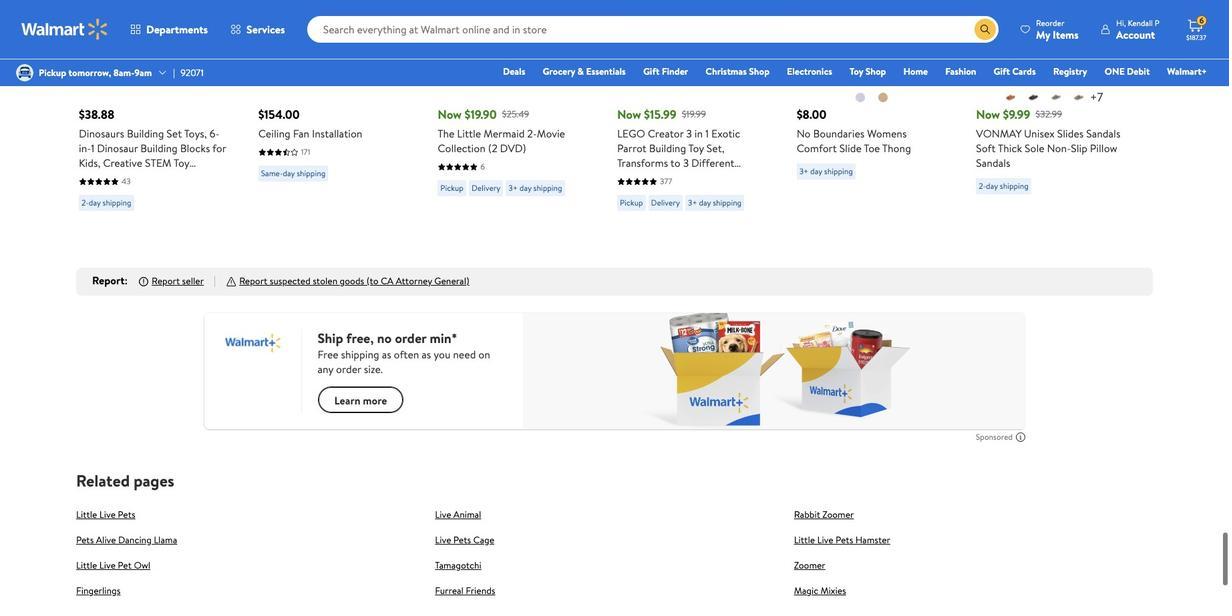 Task type: locate. For each thing, give the bounding box(es) containing it.
2 shop from the left
[[865, 65, 886, 78]]

1 add from the left
[[100, 54, 119, 68]]

1 product group from the left
[[79, 0, 229, 231]]

delivery
[[471, 175, 501, 187], [651, 190, 680, 201]]

building up "figures"
[[649, 134, 686, 149]]

3+ day shipping down comfort
[[799, 159, 853, 170]]

3+ down the dvd)
[[509, 175, 518, 187]]

2 now from the left
[[617, 99, 641, 116]]

kids,
[[79, 149, 100, 163]]

-
[[688, 163, 692, 178]]

4 product group from the left
[[617, 0, 767, 231]]

6-
[[209, 119, 219, 134], [104, 178, 114, 193]]

$187.37
[[1186, 33, 1206, 42]]

product group
[[79, 0, 229, 231], [258, 0, 408, 231], [438, 0, 588, 231], [617, 0, 767, 231], [797, 0, 947, 231], [976, 0, 1126, 231]]

blocks
[[180, 134, 210, 149]]

6- left 43
[[104, 178, 114, 193]]

gift up orange image
[[994, 65, 1010, 78]]

6 product group from the left
[[976, 0, 1126, 231]]

transforms
[[617, 149, 668, 163]]

1 horizontal spatial toy
[[688, 134, 704, 149]]

2 horizontal spatial toy
[[850, 65, 863, 78]]

to right parrot, at right top
[[651, 178, 661, 193]]

pets left alive
[[76, 526, 94, 539]]

zoomer
[[822, 501, 854, 514], [794, 552, 825, 565]]

little live pets hamster
[[794, 526, 890, 539]]

little up alive
[[76, 501, 97, 514]]

sandals right slides
[[1086, 119, 1120, 134]]

little down rabbit
[[794, 526, 815, 539]]

1 horizontal spatial sandals
[[1086, 119, 1120, 134]]

6 for 6 $187.37
[[1199, 15, 1204, 26]]

report suspected stolen goods (to ca attorney general)
[[239, 267, 469, 280]]

now for now $19.90
[[438, 99, 462, 116]]

1 horizontal spatial options
[[987, 54, 1024, 68]]

0 horizontal spatial 6-
[[104, 178, 114, 193]]

3 add button from the left
[[438, 48, 489, 74]]

6 down collection
[[480, 154, 485, 165]]

0 vertical spatial 3+ day shipping
[[799, 159, 853, 170]]

shipping up 31136
[[713, 190, 742, 201]]

add button
[[79, 48, 130, 74], [258, 48, 309, 74], [438, 48, 489, 74], [617, 48, 668, 74]]

no
[[797, 119, 811, 134]]

1 horizontal spatial 1
[[705, 119, 709, 134]]

2 gift from the left
[[994, 65, 1010, 78]]

shipping down 43
[[103, 190, 131, 201]]

3 add from the left
[[459, 54, 478, 68]]

0 vertical spatial ages
[[79, 178, 102, 193]]

slides
[[1057, 119, 1084, 134]]

live up alive
[[99, 501, 116, 514]]

1 vertical spatial 6
[[480, 154, 485, 165]]

1 vertical spatial 6-
[[104, 178, 114, 193]]

2 vertical spatial 2-
[[81, 190, 89, 201]]

1 vertical spatial 2-day shipping
[[81, 190, 131, 201]]

suspected
[[270, 267, 310, 280]]

my
[[1036, 27, 1050, 42]]

pillow
[[1090, 134, 1117, 149]]

now up the vonmay
[[976, 99, 1000, 116]]

now inside now $15.99 $19.99 lego creator 3 in 1 exotic parrot building toy set, transforms to 3 different animal figures - from colorful parrot, to swimming fish, to cute frog, creative toys for kids ages 7 and up, 31136
[[617, 99, 641, 116]]

0 vertical spatial creative
[[103, 149, 142, 163]]

2 options link from the left
[[976, 48, 1035, 74]]

add button left 9am at left top
[[79, 48, 130, 74]]

building left set
[[127, 119, 164, 134]]

pickup for now $19.90
[[440, 175, 463, 187]]

1 horizontal spatial delivery
[[651, 190, 680, 201]]

1 add to cart image from the left
[[84, 53, 100, 69]]

ages
[[79, 178, 102, 193], [639, 207, 662, 222]]

$25.49
[[502, 100, 529, 114]]

little up 'fingerlings' link
[[76, 552, 97, 565]]

add button down search search box
[[617, 48, 668, 74]]

1 vertical spatial zoomer
[[794, 552, 825, 565]]

1 shop from the left
[[749, 65, 770, 78]]

1 vertical spatial delivery
[[651, 190, 680, 201]]

building up gifts
[[140, 134, 178, 149]]

christmas
[[706, 65, 747, 78], [79, 163, 125, 178]]

lego
[[617, 119, 645, 134]]

0 horizontal spatial pickup
[[39, 66, 66, 79]]

0 horizontal spatial toy
[[174, 149, 189, 163]]

toy up lavender 'image'
[[850, 65, 863, 78]]

add to cart image down services
[[264, 53, 280, 69]]

product group containing $8.00
[[797, 0, 947, 231]]

shop up tan icon
[[865, 65, 886, 78]]

for right toys
[[733, 193, 747, 207]]

0 horizontal spatial shop
[[749, 65, 770, 78]]

3+ for now $15.99
[[688, 190, 697, 201]]

options link for $8.00
[[797, 48, 856, 74]]

0 horizontal spatial add to cart image
[[84, 53, 100, 69]]

1 vertical spatial 2-
[[979, 173, 986, 185]]

1 horizontal spatial add to cart image
[[264, 53, 280, 69]]

add for $15.99
[[639, 54, 658, 68]]

home link
[[897, 64, 934, 79]]

dinosaurs
[[79, 119, 124, 134]]

christmas down 'dinosaur'
[[79, 163, 125, 178]]

for left 'boys'
[[153, 163, 167, 178]]

electronics link
[[781, 64, 838, 79]]

walmart+
[[1167, 65, 1207, 78]]

pickup up kids
[[620, 190, 643, 201]]

1 vertical spatial 3+ day shipping
[[509, 175, 562, 187]]

same-day shipping
[[261, 161, 325, 172]]

1 horizontal spatial now
[[617, 99, 641, 116]]

lavender image
[[855, 85, 866, 96]]

0 horizontal spatial creative
[[103, 149, 142, 163]]

0 horizontal spatial now
[[438, 99, 462, 116]]

0 horizontal spatial ages
[[79, 178, 102, 193]]

3+ day shipping for now $15.99
[[688, 190, 742, 201]]

collection
[[438, 134, 486, 149]]

1 horizontal spatial shop
[[865, 65, 886, 78]]

2 add from the left
[[280, 54, 299, 68]]

options link
[[797, 48, 856, 74], [976, 48, 1035, 74]]

0 horizontal spatial 3+ day shipping
[[509, 175, 562, 187]]

1 horizontal spatial 3+ day shipping
[[688, 190, 742, 201]]

1 horizontal spatial 3+
[[688, 190, 697, 201]]

0 vertical spatial pickup
[[39, 66, 66, 79]]

creative inside the $38.88 dinosaurs building set toys, 6- in-1 dinosaur building blocks for kids, creative stem toy christmas gifts for boys girls ages 6-12
[[103, 149, 142, 163]]

creative
[[103, 149, 142, 163], [669, 193, 708, 207]]

to right fish,
[[737, 178, 747, 193]]

toy left set,
[[688, 134, 704, 149]]

now for now $15.99
[[617, 99, 641, 116]]

little for little live pets hamster
[[794, 526, 815, 539]]

report for report seller
[[152, 267, 180, 280]]

2 horizontal spatial 3+
[[799, 159, 808, 170]]

3 product group from the left
[[438, 0, 588, 231]]

walmart image
[[21, 19, 108, 40]]

1 vertical spatial animal
[[453, 501, 481, 514]]

1 add button from the left
[[79, 48, 130, 74]]

1 horizontal spatial report
[[152, 267, 180, 280]]

0 horizontal spatial 3+
[[509, 175, 518, 187]]

0 vertical spatial 3
[[686, 119, 692, 134]]

live for little live pet owl
[[99, 552, 116, 565]]

for right blocks
[[212, 134, 226, 149]]

creative up 43
[[103, 149, 142, 163]]

add
[[100, 54, 119, 68], [280, 54, 299, 68], [459, 54, 478, 68], [639, 54, 658, 68]]

animal up "live pets cage"
[[453, 501, 481, 514]]

0 vertical spatial 2-day shipping
[[979, 173, 1029, 185]]

furreal friends link
[[435, 577, 495, 590]]

shop for toy shop
[[865, 65, 886, 78]]

live for little live pets hamster
[[817, 526, 833, 539]]

2 horizontal spatial 2-
[[979, 173, 986, 185]]

pets left hamster
[[836, 526, 853, 539]]

toy right stem on the top of the page
[[174, 149, 189, 163]]

1 inside the $38.88 dinosaurs building set toys, 6- in-1 dinosaur building blocks for kids, creative stem toy christmas gifts for boys girls ages 6-12
[[91, 134, 94, 149]]

3+ day shipping down the dvd)
[[509, 175, 562, 187]]

5 product group from the left
[[797, 0, 947, 231]]

1 horizontal spatial animal
[[617, 163, 649, 178]]

1 right in
[[705, 119, 709, 134]]

3+ down comfort
[[799, 159, 808, 170]]

fingerlings
[[76, 577, 121, 590]]

black image
[[1028, 85, 1038, 96]]

0 horizontal spatial sandals
[[976, 149, 1010, 163]]

toy inside now $15.99 $19.99 lego creator 3 in 1 exotic parrot building toy set, transforms to 3 different animal figures - from colorful parrot, to swimming fish, to cute frog, creative toys for kids ages 7 and up, 31136
[[688, 134, 704, 149]]

1 vertical spatial creative
[[669, 193, 708, 207]]

0 horizontal spatial 6
[[480, 154, 485, 165]]

1 vertical spatial ages
[[639, 207, 662, 222]]

0 horizontal spatial delivery
[[471, 175, 501, 187]]

1 vertical spatial pickup
[[440, 175, 463, 187]]

ages left 7 in the right of the page
[[639, 207, 662, 222]]

magic mixies link
[[794, 577, 846, 590]]

(to
[[366, 267, 378, 280]]

2 horizontal spatial now
[[976, 99, 1000, 116]]

add left finder
[[639, 54, 658, 68]]

0 vertical spatial 6
[[1199, 15, 1204, 26]]

0 horizontal spatial christmas
[[79, 163, 125, 178]]

add button down services
[[258, 48, 309, 74]]

1 horizontal spatial options link
[[976, 48, 1035, 74]]

little live pet owl
[[76, 552, 150, 565]]

add to cart image
[[84, 53, 100, 69], [264, 53, 280, 69], [443, 53, 459, 69]]

pickup left tomorrow,
[[39, 66, 66, 79]]

4 add button from the left
[[617, 48, 668, 74]]

1 gift from the left
[[643, 65, 660, 78]]

report seller
[[152, 267, 204, 280]]

leopard image
[[1073, 85, 1084, 96]]

$9.99
[[1003, 99, 1030, 116]]

soft
[[976, 134, 996, 149]]

1 vertical spatial 3+
[[509, 175, 518, 187]]

toy inside the $38.88 dinosaurs building set toys, 6- in-1 dinosaur building blocks for kids, creative stem toy christmas gifts for boys girls ages 6-12
[[174, 149, 189, 163]]

$8.00 no boundaries womens comfort slide toe thong
[[797, 99, 911, 149]]

43
[[122, 169, 131, 180]]

gift right add to cart image
[[643, 65, 660, 78]]

boys
[[169, 163, 191, 178]]

2-day shipping
[[979, 173, 1029, 185], [81, 190, 131, 201]]

2 vertical spatial 3+ day shipping
[[688, 190, 742, 201]]

6 inside 6 $187.37
[[1199, 15, 1204, 26]]

2-day shipping down 43
[[81, 190, 131, 201]]

1 left 'dinosaur'
[[91, 134, 94, 149]]

little live pets link
[[76, 501, 135, 514]]

pets up pets alive dancing llama
[[118, 501, 135, 514]]

1 options from the left
[[807, 54, 845, 68]]

frog,
[[642, 193, 666, 207]]

pickup
[[39, 66, 66, 79], [440, 175, 463, 187], [620, 190, 643, 201]]

options for $8.00
[[807, 54, 845, 68]]

add to cart image left deals
[[443, 53, 459, 69]]

 image
[[16, 64, 33, 81]]

add left deals link
[[459, 54, 478, 68]]

6 $187.37
[[1186, 15, 1206, 42]]

0 vertical spatial sandals
[[1086, 119, 1120, 134]]

creative down -
[[669, 193, 708, 207]]

2- left '12'
[[81, 190, 89, 201]]

add button up $19.90
[[438, 48, 489, 74]]

shop inside 'link'
[[749, 65, 770, 78]]

3+ day shipping up 31136
[[688, 190, 742, 201]]

0 vertical spatial animal
[[617, 163, 649, 178]]

add down services
[[280, 54, 299, 68]]

report for report :
[[92, 266, 125, 280]]

2- right the dvd)
[[527, 119, 537, 134]]

0 horizontal spatial options
[[807, 54, 845, 68]]

4 add from the left
[[639, 54, 658, 68]]

1 horizontal spatial 2-
[[527, 119, 537, 134]]

ages inside the $38.88 dinosaurs building set toys, 6- in-1 dinosaur building blocks for kids, creative stem toy christmas gifts for boys girls ages 6-12
[[79, 178, 102, 193]]

pickup for now $15.99
[[620, 190, 643, 201]]

3 left from
[[683, 149, 689, 163]]

1 horizontal spatial to
[[670, 149, 681, 163]]

3 left in
[[686, 119, 692, 134]]

7
[[664, 207, 670, 222]]

essentials
[[586, 65, 626, 78]]

add to cart image left 8am-
[[84, 53, 100, 69]]

ages left '12'
[[79, 178, 102, 193]]

3+ up 'up,'
[[688, 190, 697, 201]]

reorder my items
[[1036, 17, 1079, 42]]

figures
[[651, 163, 685, 178]]

little down $19.90
[[457, 119, 481, 134]]

one
[[1105, 65, 1125, 78]]

unisex
[[1024, 119, 1055, 134]]

ceiling
[[258, 119, 290, 134]]

items
[[1053, 27, 1079, 42]]

2 options from the left
[[987, 54, 1024, 68]]

add left 9am at left top
[[100, 54, 119, 68]]

toy
[[850, 65, 863, 78], [688, 134, 704, 149], [174, 149, 189, 163]]

1 now from the left
[[438, 99, 462, 116]]

1 horizontal spatial creative
[[669, 193, 708, 207]]

animal down parrot
[[617, 163, 649, 178]]

1 horizontal spatial 6
[[1199, 15, 1204, 26]]

2 vertical spatial pickup
[[620, 190, 643, 201]]

2- inside the now $19.90 $25.49 the little mermaid 2-movie collection (2 dvd)
[[527, 119, 537, 134]]

now up lego
[[617, 99, 641, 116]]

live animal link
[[435, 501, 481, 514]]

shipping down thick at top right
[[1000, 173, 1029, 185]]

now inside the now $19.90 $25.49 the little mermaid 2-movie collection (2 dvd)
[[438, 99, 462, 116]]

debit
[[1127, 65, 1150, 78]]

shop
[[749, 65, 770, 78], [865, 65, 886, 78]]

0 horizontal spatial report
[[92, 266, 125, 280]]

2-
[[527, 119, 537, 134], [979, 173, 986, 185], [81, 190, 89, 201]]

day left '12'
[[89, 190, 101, 201]]

sandals down the vonmay
[[976, 149, 1010, 163]]

sponsored
[[976, 424, 1013, 436]]

zoomer up the magic on the bottom right of page
[[794, 552, 825, 565]]

delivery up 7 in the right of the page
[[651, 190, 680, 201]]

0 vertical spatial for
[[212, 134, 226, 149]]

live down rabbit zoomer link
[[817, 526, 833, 539]]

2 horizontal spatial report
[[239, 267, 267, 280]]

to left -
[[670, 149, 681, 163]]

0 horizontal spatial gift
[[643, 65, 660, 78]]

pickup down collection
[[440, 175, 463, 187]]

2- down soft
[[979, 173, 986, 185]]

3 now from the left
[[976, 99, 1000, 116]]

1
[[705, 119, 709, 134], [91, 134, 94, 149]]

2 horizontal spatial pickup
[[620, 190, 643, 201]]

owl
[[134, 552, 150, 565]]

1 horizontal spatial ages
[[639, 207, 662, 222]]

ca
[[381, 267, 394, 280]]

parrot,
[[617, 178, 649, 193]]

377
[[660, 169, 672, 180]]

add to cart image for $38.88
[[84, 53, 100, 69]]

3+ for now $19.90
[[509, 175, 518, 187]]

live left the 'pet'
[[99, 552, 116, 565]]

2 vertical spatial for
[[733, 193, 747, 207]]

2-day shipping down thick at top right
[[979, 173, 1029, 185]]

pets
[[118, 501, 135, 514], [76, 526, 94, 539], [453, 526, 471, 539], [836, 526, 853, 539]]

0 vertical spatial christmas
[[706, 65, 747, 78]]

:
[[125, 266, 128, 280]]

1 horizontal spatial gift
[[994, 65, 1010, 78]]

3+
[[799, 159, 808, 170], [509, 175, 518, 187], [688, 190, 697, 201]]

report seller link
[[152, 267, 204, 280]]

options left toy shop
[[807, 54, 845, 68]]

1 vertical spatial christmas
[[79, 163, 125, 178]]

attorney
[[396, 267, 432, 280]]

1 horizontal spatial 6-
[[209, 119, 219, 134]]

delivery down (2
[[471, 175, 501, 187]]

2 product group from the left
[[258, 0, 408, 231]]

2 add button from the left
[[258, 48, 309, 74]]

live animal
[[435, 501, 481, 514]]

add button for $15.99
[[617, 48, 668, 74]]

6
[[1199, 15, 1204, 26], [480, 154, 485, 165]]

gift for gift finder
[[643, 65, 660, 78]]

grocery & essentials link
[[537, 64, 632, 79]]

to
[[670, 149, 681, 163], [651, 178, 661, 193], [737, 178, 747, 193]]

2 add to cart image from the left
[[264, 53, 280, 69]]

2 horizontal spatial to
[[737, 178, 747, 193]]

set,
[[707, 134, 724, 149]]

christmas up $19.99
[[706, 65, 747, 78]]

available in additional 7 variants element
[[1090, 82, 1103, 98]]

0 horizontal spatial for
[[153, 163, 167, 178]]

0 vertical spatial 2-
[[527, 119, 537, 134]]

sole
[[1025, 134, 1045, 149]]

1 vertical spatial for
[[153, 163, 167, 178]]

1 inside now $15.99 $19.99 lego creator 3 in 1 exotic parrot building toy set, transforms to 3 different animal figures - from colorful parrot, to swimming fish, to cute frog, creative toys for kids ages 7 and up, 31136
[[705, 119, 709, 134]]

report suspected stolen goods (to ca attorney general) link
[[239, 267, 469, 280]]

1 horizontal spatial christmas
[[706, 65, 747, 78]]

2 vertical spatial 3+
[[688, 190, 697, 201]]

now up the
[[438, 99, 462, 116]]

2 horizontal spatial add to cart image
[[443, 53, 459, 69]]

shop for christmas shop
[[749, 65, 770, 78]]

|
[[173, 66, 175, 79]]

little for little live pet owl
[[76, 552, 97, 565]]

1 options link from the left
[[797, 48, 856, 74]]

delivery for now $19.90
[[471, 175, 501, 187]]

christmas inside 'link'
[[706, 65, 747, 78]]

dinosaur
[[97, 134, 138, 149]]

0 vertical spatial delivery
[[471, 175, 501, 187]]

options up orange image
[[987, 54, 1024, 68]]

zoomer up little live pets hamster link
[[822, 501, 854, 514]]

1 horizontal spatial pickup
[[440, 175, 463, 187]]

animal inside now $15.99 $19.99 lego creator 3 in 1 exotic parrot building toy set, transforms to 3 different animal figures - from colorful parrot, to swimming fish, to cute frog, creative toys for kids ages 7 and up, 31136
[[617, 163, 649, 178]]

$38.88 dinosaurs building set toys, 6- in-1 dinosaur building blocks for kids, creative stem toy christmas gifts for boys girls ages 6-12
[[79, 99, 226, 193]]

6- right toys,
[[209, 119, 219, 134]]

2 horizontal spatial 3+ day shipping
[[799, 159, 853, 170]]

one debit
[[1105, 65, 1150, 78]]

1 horizontal spatial for
[[212, 134, 226, 149]]

1 vertical spatial 3
[[683, 149, 689, 163]]

2 horizontal spatial for
[[733, 193, 747, 207]]

6 up "$187.37"
[[1199, 15, 1204, 26]]

0 horizontal spatial options link
[[797, 48, 856, 74]]

tan image
[[878, 85, 888, 96]]

swimming
[[664, 178, 711, 193]]

shop left the electronics link
[[749, 65, 770, 78]]

0 horizontal spatial 1
[[91, 134, 94, 149]]



Task type: vqa. For each thing, say whether or not it's contained in the screenshot.
add to cart icon
yes



Task type: describe. For each thing, give the bounding box(es) containing it.
add to cart image for $154.00
[[264, 53, 280, 69]]

mermaid
[[484, 119, 525, 134]]

92071
[[180, 66, 204, 79]]

christmas shop
[[706, 65, 770, 78]]

day down soft
[[986, 173, 998, 185]]

rabbit
[[794, 501, 820, 514]]

3 add to cart image from the left
[[443, 53, 459, 69]]

shipping down slide
[[824, 159, 853, 170]]

installation
[[312, 119, 362, 134]]

grocery
[[543, 65, 575, 78]]

rabbit zoomer link
[[794, 501, 854, 514]]

for inside now $15.99 $19.99 lego creator 3 in 1 exotic parrot building toy set, transforms to 3 different animal figures - from colorful parrot, to swimming fish, to cute frog, creative toys for kids ages 7 and up, 31136
[[733, 193, 747, 207]]

hamster
[[855, 526, 890, 539]]

ages inside now $15.99 $19.99 lego creator 3 in 1 exotic parrot building toy set, transforms to 3 different animal figures - from colorful parrot, to swimming fish, to cute frog, creative toys for kids ages 7 and up, 31136
[[639, 207, 662, 222]]

departments button
[[119, 13, 219, 45]]

friends
[[466, 577, 495, 590]]

$8.00
[[797, 99, 826, 116]]

building inside now $15.99 $19.99 lego creator 3 in 1 exotic parrot building toy set, transforms to 3 different animal figures - from colorful parrot, to swimming fish, to cute frog, creative toys for kids ages 7 and up, 31136
[[649, 134, 686, 149]]

gift finder link
[[637, 64, 694, 79]]

the little mermaid 2-movie collection (2 dvd) image
[[438, 0, 562, 64]]

shipping down 171
[[297, 161, 325, 172]]

1 horizontal spatial 2-day shipping
[[979, 173, 1029, 185]]

finder
[[662, 65, 688, 78]]

fan
[[293, 119, 309, 134]]

add for dinosaurs
[[100, 54, 119, 68]]

now $19.90 $25.49 the little mermaid 2-movie collection (2 dvd)
[[438, 99, 565, 149]]

dancing
[[118, 526, 152, 539]]

0 vertical spatial zoomer
[[822, 501, 854, 514]]

colorful
[[720, 163, 758, 178]]

now $15.99 $19.99 lego creator 3 in 1 exotic parrot building toy set, transforms to 3 different animal figures - from colorful parrot, to swimming fish, to cute frog, creative toys for kids ages 7 and up, 31136
[[617, 99, 758, 222]]

add to cart image
[[623, 53, 639, 69]]

0 horizontal spatial animal
[[453, 501, 481, 514]]

vonmay
[[976, 119, 1021, 134]]

lego creator 3 in 1 exotic parrot building toy set, transforms to 3 different animal figures - from colorful parrot, to swimming fish, to cute frog, creative toys for kids ages 7 and up, 31136 image
[[617, 0, 741, 64]]

day down 'fan'
[[283, 161, 295, 172]]

gifts
[[128, 163, 150, 178]]

grocery & essentials
[[543, 65, 626, 78]]

live for little live pets
[[99, 501, 116, 514]]

ad disclaimer and feedback image
[[1015, 425, 1026, 435]]

exotic
[[711, 119, 740, 134]]

product group containing +7
[[976, 0, 1126, 231]]

product group containing $154.00
[[258, 0, 408, 231]]

search icon image
[[980, 24, 991, 35]]

kendall
[[1128, 17, 1153, 28]]

deals
[[503, 65, 525, 78]]

live down live animal
[[435, 526, 451, 539]]

cards
[[1012, 65, 1036, 78]]

$15.99
[[644, 99, 676, 116]]

stolen
[[313, 267, 337, 280]]

0 vertical spatial 3+
[[799, 159, 808, 170]]

from
[[694, 163, 717, 178]]

product group containing now $15.99
[[617, 0, 767, 231]]

account
[[1116, 27, 1155, 42]]

gift for gift cards
[[994, 65, 1010, 78]]

tamagotchi
[[435, 552, 481, 565]]

related pages
[[76, 462, 174, 485]]

add button for dinosaurs
[[79, 48, 130, 74]]

Walmart Site-Wide search field
[[307, 16, 999, 43]]

comfort
[[797, 134, 837, 149]]

add button for ceiling
[[258, 48, 309, 74]]

live up "live pets cage"
[[435, 501, 451, 514]]

0 horizontal spatial 2-day shipping
[[81, 190, 131, 201]]

christmas shop link
[[700, 64, 776, 79]]

tomorrow,
[[69, 66, 111, 79]]

fashion
[[945, 65, 976, 78]]

toe
[[864, 134, 880, 149]]

hi, kendall p account
[[1116, 17, 1160, 42]]

tamagotchi link
[[435, 552, 481, 565]]

leopard brown image
[[1050, 85, 1061, 96]]

| 92071
[[173, 66, 204, 79]]

different
[[691, 149, 734, 163]]

reorder
[[1036, 17, 1064, 28]]

0 vertical spatial 6-
[[209, 119, 219, 134]]

3+ day shipping for now $19.90
[[509, 175, 562, 187]]

gift cards link
[[988, 64, 1042, 79]]

dinosaurs building set toys, 6-in-1 dinosaur building blocks for kids, creative stem toy christmas gifts for boys girls ages 6-12 image
[[79, 0, 203, 64]]

no boundaries womens comfort slide toe thong image
[[797, 0, 921, 64]]

shipping down 'movie'
[[533, 175, 562, 187]]

little for little live pets
[[76, 501, 97, 514]]

day down the dvd)
[[520, 175, 531, 187]]

thick
[[998, 134, 1022, 149]]

product group containing $38.88
[[79, 0, 229, 231]]

toys
[[710, 193, 731, 207]]

creative inside now $15.99 $19.99 lego creator 3 in 1 exotic parrot building toy set, transforms to 3 different animal figures - from colorful parrot, to swimming fish, to cute frog, creative toys for kids ages 7 and up, 31136
[[669, 193, 708, 207]]

furreal
[[435, 577, 464, 590]]

$19.99
[[682, 100, 706, 114]]

dvd)
[[500, 134, 526, 149]]

1 for dinosaurs
[[91, 134, 94, 149]]

orange image
[[1005, 85, 1016, 96]]

product group containing now $19.90
[[438, 0, 588, 231]]

add for $19.90
[[459, 54, 478, 68]]

pets left cage
[[453, 526, 471, 539]]

ceiling fan installation image
[[258, 0, 383, 64]]

home
[[903, 65, 928, 78]]

stem
[[145, 149, 171, 163]]

live pets cage link
[[435, 526, 494, 539]]

0 horizontal spatial to
[[651, 178, 661, 193]]

toy shop
[[850, 65, 886, 78]]

fashion link
[[939, 64, 982, 79]]

services
[[247, 22, 285, 37]]

and
[[672, 207, 689, 222]]

goods
[[340, 267, 364, 280]]

&
[[577, 65, 584, 78]]

zoomer link
[[794, 552, 825, 565]]

little inside the now $19.90 $25.49 the little mermaid 2-movie collection (2 dvd)
[[457, 119, 481, 134]]

9am
[[134, 66, 152, 79]]

options for now
[[987, 54, 1024, 68]]

in
[[695, 119, 703, 134]]

$38.88
[[79, 99, 115, 116]]

delivery for now $15.99
[[651, 190, 680, 201]]

report for report suspected stolen goods (to ca attorney general)
[[239, 267, 267, 280]]

registry
[[1053, 65, 1087, 78]]

add for ceiling
[[280, 54, 299, 68]]

options link for now
[[976, 48, 1035, 74]]

day down comfort
[[810, 159, 822, 170]]

seller
[[182, 267, 204, 280]]

live pets cage
[[435, 526, 494, 539]]

day up 'up,'
[[699, 190, 711, 201]]

6 for 6
[[480, 154, 485, 165]]

$154.00
[[258, 99, 300, 116]]

pages
[[134, 462, 174, 485]]

cage
[[473, 526, 494, 539]]

pickup tomorrow, 8am-9am
[[39, 66, 152, 79]]

up,
[[691, 207, 707, 222]]

the
[[438, 119, 455, 134]]

girls
[[194, 163, 215, 178]]

departments
[[146, 22, 208, 37]]

mixies
[[821, 577, 846, 590]]

add button for $19.90
[[438, 48, 489, 74]]

1 for $15.99
[[705, 119, 709, 134]]

same-
[[261, 161, 283, 172]]

1 vertical spatial sandals
[[976, 149, 1010, 163]]

christmas inside the $38.88 dinosaurs building set toys, 6- in-1 dinosaur building blocks for kids, creative stem toy christmas gifts for boys girls ages 6-12
[[79, 163, 125, 178]]

now inside the now $9.99 $32.99 vonmay unisex slides sandals soft thick sole non-slip pillow sandals
[[976, 99, 1000, 116]]

non-
[[1047, 134, 1071, 149]]

Search search field
[[307, 16, 999, 43]]

vonmay unisex slides sandals soft thick sole non-slip pillow sandals image
[[976, 0, 1100, 64]]

hi,
[[1116, 17, 1126, 28]]

0 horizontal spatial 2-
[[81, 190, 89, 201]]

little live pet owl link
[[76, 552, 150, 565]]

8am-
[[113, 66, 134, 79]]



